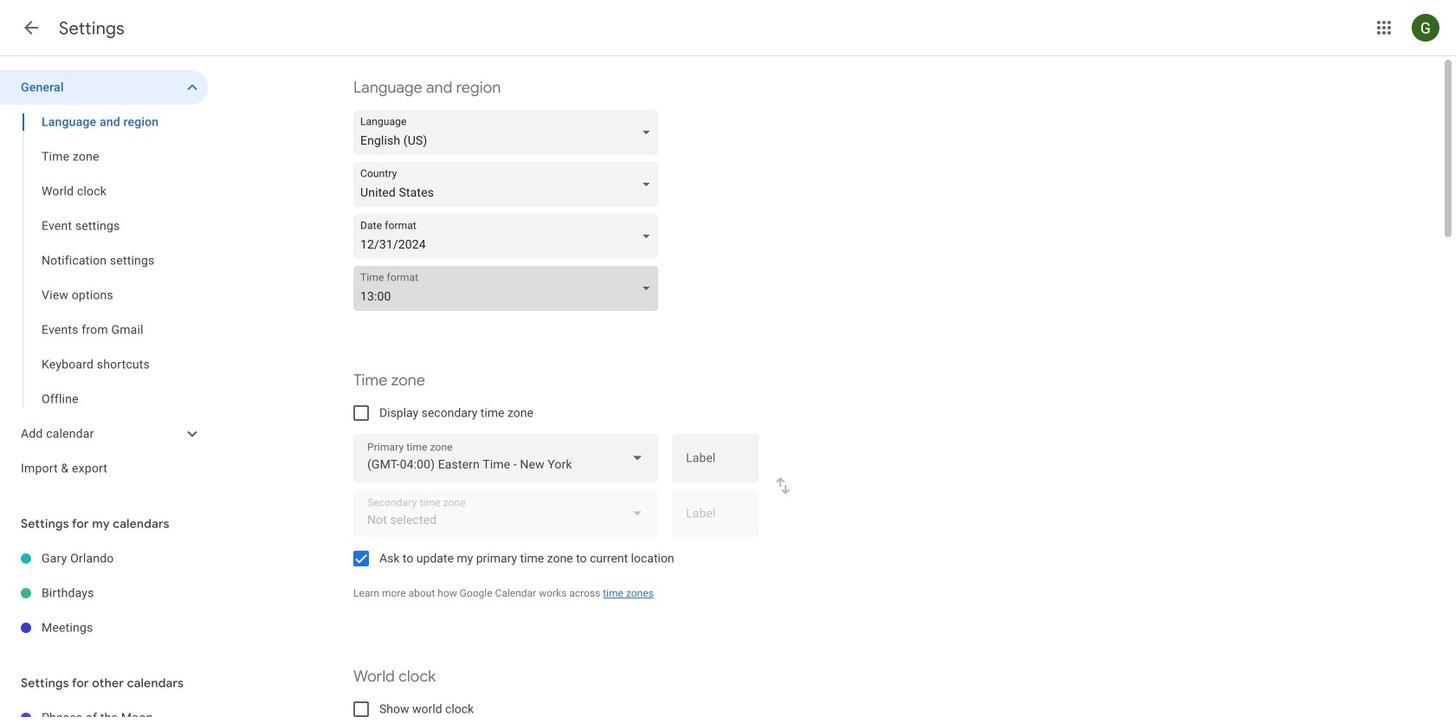 Task type: describe. For each thing, give the bounding box(es) containing it.
phases of the moon tree item
[[0, 701, 208, 717]]

2 tree from the top
[[0, 541, 208, 645]]

Label for secondary time zone. text field
[[686, 508, 745, 532]]

meetings tree item
[[0, 611, 208, 645]]

Label for primary time zone. text field
[[686, 452, 745, 477]]

1 tree from the top
[[0, 70, 208, 486]]

gary orlando tree item
[[0, 541, 208, 576]]



Task type: vqa. For each thing, say whether or not it's contained in the screenshot.
2nd row from the top
no



Task type: locate. For each thing, give the bounding box(es) containing it.
group
[[0, 105, 208, 417]]

swap time zones image
[[773, 476, 793, 496]]

general tree item
[[0, 70, 208, 105]]

tree
[[0, 70, 208, 486], [0, 541, 208, 645]]

1 vertical spatial tree
[[0, 541, 208, 645]]

None field
[[353, 110, 665, 155], [353, 162, 665, 207], [353, 214, 665, 259], [353, 266, 665, 311], [353, 434, 658, 483], [353, 110, 665, 155], [353, 162, 665, 207], [353, 214, 665, 259], [353, 266, 665, 311], [353, 434, 658, 483]]

heading
[[59, 17, 125, 39]]

0 vertical spatial tree
[[0, 70, 208, 486]]

birthdays tree item
[[0, 576, 208, 611]]

go back image
[[21, 17, 42, 38]]



